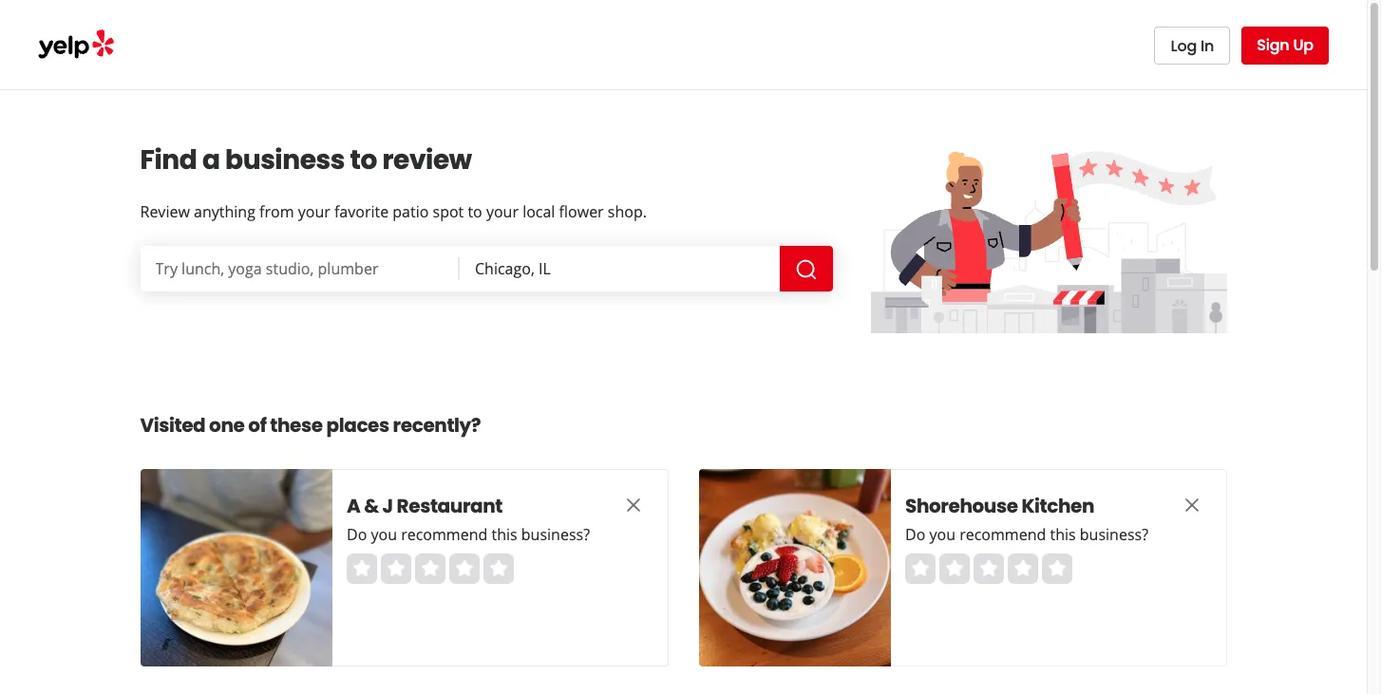 Task type: vqa. For each thing, say whether or not it's contained in the screenshot.
Next icon within the 'Menu' element
no



Task type: locate. For each thing, give the bounding box(es) containing it.
0 horizontal spatial none field
[[155, 258, 445, 279]]

None radio
[[380, 554, 411, 584], [415, 554, 445, 584], [449, 554, 479, 584], [905, 554, 935, 584], [939, 554, 970, 584], [380, 554, 411, 584], [415, 554, 445, 584], [449, 554, 479, 584], [905, 554, 935, 584], [939, 554, 970, 584]]

business? down a & j restaurant link
[[521, 524, 590, 545]]

1 dismiss card image from the left
[[622, 494, 645, 517]]

1 horizontal spatial business?
[[1080, 524, 1148, 545]]

0 horizontal spatial recommend
[[401, 524, 487, 545]]

shorehouse kitchen
[[905, 493, 1094, 520]]

0 horizontal spatial do you recommend this business?
[[346, 524, 590, 545]]

a
[[202, 142, 220, 179]]

sign up
[[1257, 34, 1314, 56]]

recommend down restaurant
[[401, 524, 487, 545]]

from
[[259, 201, 294, 222]]

1 horizontal spatial your
[[486, 201, 519, 222]]

kitchen
[[1021, 493, 1094, 520]]

1 your from the left
[[298, 201, 330, 222]]

2 do you recommend this business? from the left
[[905, 524, 1148, 545]]

0 horizontal spatial your
[[298, 201, 330, 222]]

business? for shorehouse kitchen
[[1080, 524, 1148, 545]]

None field
[[155, 258, 445, 279], [475, 258, 764, 279]]

you for a
[[371, 524, 397, 545]]

you
[[371, 524, 397, 545], [929, 524, 955, 545]]

Near text field
[[475, 258, 764, 279]]

rating element for &
[[346, 554, 514, 584]]

do you recommend this business? down shorehouse kitchen link
[[905, 524, 1148, 545]]

1 horizontal spatial rating element
[[905, 554, 1072, 584]]

rating element for kitchen
[[905, 554, 1072, 584]]

in
[[1201, 35, 1214, 57]]

0 horizontal spatial this
[[491, 524, 517, 545]]

1 do you recommend this business? from the left
[[346, 524, 590, 545]]

to
[[350, 142, 377, 179], [468, 201, 482, 222]]

None radio
[[346, 554, 377, 584], [483, 554, 514, 584], [973, 554, 1004, 584], [1008, 554, 1038, 584], [1042, 554, 1072, 584], [346, 554, 377, 584], [483, 554, 514, 584], [973, 554, 1004, 584], [1008, 554, 1038, 584], [1042, 554, 1072, 584]]

local
[[523, 201, 555, 222]]

none field down from
[[155, 258, 445, 279]]

j
[[382, 493, 393, 520]]

to up the "favorite"
[[350, 142, 377, 179]]

2 recommend from the left
[[959, 524, 1046, 545]]

1 horizontal spatial to
[[468, 201, 482, 222]]

do you recommend this business? down a & j restaurant link
[[346, 524, 590, 545]]

1 you from the left
[[371, 524, 397, 545]]

patio
[[393, 201, 429, 222]]

2 this from the left
[[1050, 524, 1076, 545]]

rating element
[[346, 554, 514, 584], [905, 554, 1072, 584]]

favorite
[[334, 201, 389, 222]]

rating element down the a & j restaurant
[[346, 554, 514, 584]]

shorehouse kitchen link
[[905, 493, 1142, 520]]

this
[[491, 524, 517, 545], [1050, 524, 1076, 545]]

1 horizontal spatial do you recommend this business?
[[905, 524, 1148, 545]]

1 vertical spatial to
[[468, 201, 482, 222]]

0 horizontal spatial dismiss card image
[[622, 494, 645, 517]]

1 none field from the left
[[155, 258, 445, 279]]

None search field
[[140, 246, 837, 292]]

to right spot
[[468, 201, 482, 222]]

0 horizontal spatial to
[[350, 142, 377, 179]]

this down a & j restaurant link
[[491, 524, 517, 545]]

your right from
[[298, 201, 330, 222]]

sign up link
[[1242, 27, 1329, 65]]

your
[[298, 201, 330, 222], [486, 201, 519, 222]]

0 horizontal spatial business?
[[521, 524, 590, 545]]

1 business? from the left
[[521, 524, 590, 545]]

1 horizontal spatial dismiss card image
[[1180, 494, 1203, 517]]

this for a & j restaurant
[[491, 524, 517, 545]]

1 do from the left
[[346, 524, 367, 545]]

a & j restaurant
[[346, 493, 502, 520]]

0 horizontal spatial do
[[346, 524, 367, 545]]

of
[[248, 412, 266, 439]]

recommend
[[401, 524, 487, 545], [959, 524, 1046, 545]]

your left local
[[486, 201, 519, 222]]

2 dismiss card image from the left
[[1180, 494, 1203, 517]]

2 none field from the left
[[475, 258, 764, 279]]

find
[[140, 142, 197, 179]]

you down j
[[371, 524, 397, 545]]

log
[[1171, 35, 1197, 57]]

2 business? from the left
[[1080, 524, 1148, 545]]

this for shorehouse kitchen
[[1050, 524, 1076, 545]]

business? down kitchen
[[1080, 524, 1148, 545]]

this down kitchen
[[1050, 524, 1076, 545]]

1 rating element from the left
[[346, 554, 514, 584]]

1 this from the left
[[491, 524, 517, 545]]

none field find
[[155, 258, 445, 279]]

0 horizontal spatial rating element
[[346, 554, 514, 584]]

recommend down shorehouse kitchen
[[959, 524, 1046, 545]]

0 vertical spatial to
[[350, 142, 377, 179]]

0 horizontal spatial you
[[371, 524, 397, 545]]

2 do from the left
[[905, 524, 925, 545]]

1 horizontal spatial none field
[[475, 258, 764, 279]]

review anything from your favorite patio spot to your local flower shop.
[[140, 201, 647, 222]]

you down shorehouse
[[929, 524, 955, 545]]

do
[[346, 524, 367, 545], [905, 524, 925, 545]]

log in
[[1171, 35, 1214, 57]]

flower
[[559, 201, 604, 222]]

2 you from the left
[[929, 524, 955, 545]]

rating element down shorehouse kitchen
[[905, 554, 1072, 584]]

find a business to review
[[140, 142, 472, 179]]

search image
[[795, 258, 818, 281]]

do down a
[[346, 524, 367, 545]]

business?
[[521, 524, 590, 545], [1080, 524, 1148, 545]]

spot
[[433, 201, 464, 222]]

1 horizontal spatial you
[[929, 524, 955, 545]]

do down shorehouse
[[905, 524, 925, 545]]

anything
[[194, 201, 255, 222]]

1 horizontal spatial this
[[1050, 524, 1076, 545]]

dismiss card image for a & j restaurant
[[622, 494, 645, 517]]

2 rating element from the left
[[905, 554, 1072, 584]]

none field down shop.
[[475, 258, 764, 279]]

1 horizontal spatial do
[[905, 524, 925, 545]]

dismiss card image
[[622, 494, 645, 517], [1180, 494, 1203, 517]]

do you recommend this business?
[[346, 524, 590, 545], [905, 524, 1148, 545]]

1 horizontal spatial recommend
[[959, 524, 1046, 545]]

1 recommend from the left
[[401, 524, 487, 545]]

restaurant
[[396, 493, 502, 520]]



Task type: describe. For each thing, give the bounding box(es) containing it.
sign
[[1257, 34, 1290, 56]]

photo of shorehouse kitchen image
[[699, 469, 891, 667]]

none field near
[[475, 258, 764, 279]]

Find text field
[[155, 258, 445, 279]]

up
[[1293, 34, 1314, 56]]

do you recommend this business? for a & j restaurant
[[346, 524, 590, 545]]

recommend for &
[[401, 524, 487, 545]]

recently?
[[393, 412, 481, 439]]

do you recommend this business? for shorehouse kitchen
[[905, 524, 1148, 545]]

visited one of these places recently?
[[140, 412, 481, 439]]

log in link
[[1155, 27, 1231, 65]]

review
[[140, 201, 190, 222]]

one
[[209, 412, 245, 439]]

shorehouse
[[905, 493, 1018, 520]]

do for shorehouse
[[905, 524, 925, 545]]

business? for a & j restaurant
[[521, 524, 590, 545]]

&
[[364, 493, 378, 520]]

dismiss card image for shorehouse kitchen
[[1180, 494, 1203, 517]]

a
[[346, 493, 360, 520]]

photo of a & j restaurant image
[[140, 469, 332, 667]]

places
[[326, 412, 389, 439]]

2 your from the left
[[486, 201, 519, 222]]

do for a
[[346, 524, 367, 545]]

business
[[225, 142, 345, 179]]

review
[[382, 142, 472, 179]]

recommend for kitchen
[[959, 524, 1046, 545]]

you for shorehouse
[[929, 524, 955, 545]]

shop.
[[608, 201, 647, 222]]

a & j restaurant link
[[346, 493, 584, 520]]

these
[[270, 412, 323, 439]]

visited
[[140, 412, 205, 439]]



